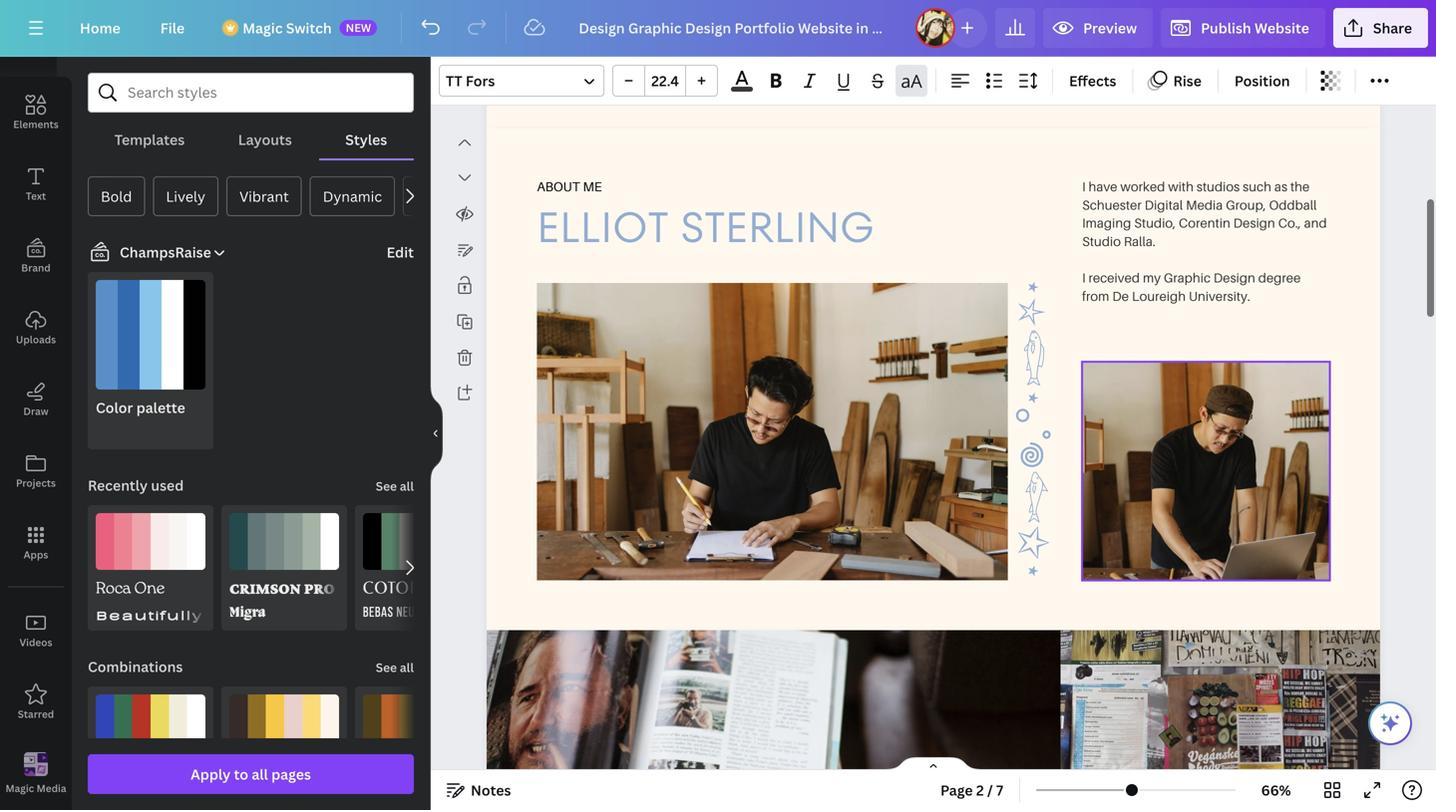 Task type: describe. For each thing, give the bounding box(es) containing it.
see all button for combinations
[[374, 647, 416, 687]]

templates button
[[88, 121, 211, 159]]

publish website button
[[1161, 8, 1325, 48]]

– – number field
[[651, 71, 679, 90]]

tt
[[446, 71, 462, 90]]

˚
[[1004, 429, 1065, 440]]

publish website
[[1201, 18, 1309, 37]]

elements button
[[0, 77, 72, 149]]

uploads
[[16, 333, 56, 347]]

see all button for recently used
[[374, 466, 416, 506]]

worked
[[1120, 179, 1165, 194]]

#393636 image
[[731, 87, 753, 92]]

migra
[[229, 606, 266, 622]]

sterling
[[681, 198, 874, 257]]

switch
[[286, 18, 332, 37]]

cotoris
[[363, 579, 436, 599]]

projects
[[16, 477, 56, 490]]

recently
[[88, 476, 148, 495]]

beautifully
[[96, 607, 203, 623]]

media inside i have worked with studios such as the schuester digital media group, oddball imaging studio, corentin design co., and studio ralla.
[[1186, 197, 1223, 213]]

magic media
[[5, 782, 66, 796]]

delicious
[[210, 607, 304, 623]]

✩
[[1004, 525, 1065, 561]]

studio
[[1082, 233, 1121, 249]]

studio,
[[1134, 215, 1176, 231]]

templates
[[114, 130, 185, 149]]

dynamic button
[[310, 177, 395, 216]]

from
[[1082, 288, 1109, 304]]

magic for magic media
[[5, 782, 34, 796]]

starred
[[18, 708, 54, 722]]

elliot
[[537, 198, 669, 257]]

projects button
[[0, 436, 72, 508]]

vibrant button
[[226, 177, 302, 216]]

corentin
[[1179, 215, 1231, 231]]

home
[[80, 18, 120, 37]]

66% button
[[1244, 775, 1308, 807]]

Design title text field
[[563, 8, 908, 48]]

layouts button
[[211, 121, 319, 159]]

sans
[[311, 607, 364, 623]]

𓆟
[[1004, 328, 1065, 388]]

3 ⋆ from the top
[[1004, 561, 1065, 581]]

see for recently used
[[376, 478, 397, 495]]

combinations button
[[86, 647, 185, 687]]

file
[[160, 18, 185, 37]]

de
[[1112, 288, 1129, 304]]

color palette button
[[88, 272, 213, 450]]

#393636 image
[[731, 87, 753, 92]]

design inside button
[[19, 46, 52, 59]]

⋆⭒𓆟⋆｡˚𖦹𓆜✩⋆
[[506, 56, 810, 117]]

lively button
[[153, 177, 218, 216]]

received
[[1089, 270, 1140, 286]]

i received my graphic design degree from de loureigh university.
[[1082, 270, 1301, 304]]

used
[[151, 476, 184, 495]]

styles
[[345, 130, 387, 149]]

file button
[[144, 8, 201, 48]]

pro
[[304, 580, 335, 598]]

color
[[96, 398, 133, 417]]

notes
[[471, 781, 511, 800]]

66%
[[1261, 781, 1291, 800]]

as
[[1274, 179, 1288, 194]]

i for have
[[1082, 179, 1086, 194]]

me
[[583, 179, 602, 194]]

roca
[[96, 579, 131, 603]]

show pages image
[[886, 757, 981, 773]]

apply to all pages button
[[88, 755, 414, 795]]

vibrant
[[239, 187, 289, 206]]

schuester
[[1082, 197, 1142, 213]]

see all for recently used
[[376, 478, 414, 495]]

and
[[1304, 215, 1327, 231]]

apps
[[24, 549, 48, 562]]

see all for combinations
[[376, 660, 414, 676]]

apply to all pages
[[191, 765, 311, 784]]

all for recently used
[[400, 478, 414, 495]]

palette
[[136, 398, 185, 417]]

loureigh
[[1132, 288, 1186, 304]]

design inside i received my graphic design degree from de loureigh university.
[[1214, 270, 1255, 286]]

effects button
[[1061, 65, 1124, 97]]

magic for magic switch
[[243, 18, 283, 37]]

have
[[1089, 179, 1118, 194]]

⋆ ⭒ 𓆟 ⋆ ｡ ˚ 𖦹 𓆜 ✩ ⋆
[[1004, 277, 1065, 581]]

lively
[[166, 187, 205, 206]]

digital
[[1145, 197, 1183, 213]]

starred button
[[0, 667, 72, 739]]

oddball
[[1269, 197, 1317, 213]]

tt fors button
[[439, 65, 604, 97]]

apply
[[191, 765, 231, 784]]



Task type: vqa. For each thing, say whether or not it's contained in the screenshot.
back to home link
no



Task type: locate. For each thing, give the bounding box(es) containing it.
effects
[[1069, 71, 1116, 90]]

see for combinations
[[376, 660, 397, 676]]

to
[[234, 765, 248, 784]]

0 vertical spatial i
[[1082, 179, 1086, 194]]

1 vertical spatial see all button
[[374, 647, 416, 687]]

champsraise
[[120, 243, 211, 262]]

1 horizontal spatial media
[[1186, 197, 1223, 213]]

all down neue
[[400, 660, 414, 676]]

all inside button
[[252, 765, 268, 784]]

all right to in the bottom left of the page
[[252, 765, 268, 784]]

page 2 / 7 button
[[932, 775, 1011, 807]]

notes button
[[439, 775, 519, 807]]

i inside i have worked with studios such as the schuester digital media group, oddball imaging studio, corentin design co., and studio ralla.
[[1082, 179, 1086, 194]]

co.,
[[1278, 215, 1301, 231]]

videos button
[[0, 595, 72, 667]]

⋆
[[1004, 277, 1065, 296], [1004, 388, 1065, 407], [1004, 561, 1065, 581]]

position button
[[1227, 65, 1298, 97]]

magic media button
[[0, 739, 72, 811]]

all
[[400, 478, 414, 495], [400, 660, 414, 676], [252, 765, 268, 784]]

combinations
[[88, 658, 183, 677]]

edit
[[387, 243, 414, 262]]

about me
[[537, 179, 602, 194]]

side panel tab list
[[0, 5, 72, 811]]

1 vertical spatial all
[[400, 660, 414, 676]]

imaging
[[1082, 215, 1131, 231]]

i left have
[[1082, 179, 1086, 194]]

page 2 / 7
[[940, 781, 1003, 800]]

studios
[[1197, 179, 1240, 194]]

magic down 'starred'
[[5, 782, 34, 796]]

publish
[[1201, 18, 1251, 37]]

i for received
[[1082, 270, 1086, 286]]

brand button
[[0, 220, 72, 292]]

0 vertical spatial all
[[400, 478, 414, 495]]

｡
[[1004, 407, 1065, 429]]

1 horizontal spatial magic
[[243, 18, 283, 37]]

main menu bar
[[0, 0, 1436, 57]]

i inside i received my graphic design degree from de loureigh university.
[[1082, 270, 1086, 286]]

crimson
[[229, 580, 301, 598]]

0 vertical spatial ⋆
[[1004, 277, 1065, 296]]

uploads button
[[0, 292, 72, 364]]

media up corentin
[[1186, 197, 1223, 213]]

magic left 'switch'
[[243, 18, 283, 37]]

0 horizontal spatial media
[[37, 782, 66, 796]]

0 vertical spatial magic
[[243, 18, 283, 37]]

canva assistant image
[[1378, 712, 1402, 736]]

apply "toy store" style image
[[96, 695, 205, 804]]

see all down neue
[[376, 660, 414, 676]]

2 see from the top
[[376, 660, 397, 676]]

bold
[[101, 187, 132, 206]]

see left hide image
[[376, 478, 397, 495]]

see all left hide image
[[376, 478, 414, 495]]

media down 'starred'
[[37, 782, 66, 796]]

design up elements "button"
[[19, 46, 52, 59]]

2 vertical spatial design
[[1214, 270, 1255, 286]]

media
[[1186, 197, 1223, 213], [37, 782, 66, 796]]

hide image
[[430, 386, 443, 482]]

magic switch
[[243, 18, 332, 37]]

edit button
[[387, 241, 414, 263]]

1 vertical spatial see all
[[376, 660, 414, 676]]

all left hide image
[[400, 478, 414, 495]]

university.
[[1189, 288, 1251, 304]]

one
[[134, 579, 165, 603]]

magic inside "magic media" button
[[5, 782, 34, 796]]

design down the group,
[[1233, 215, 1275, 231]]

elements
[[13, 118, 59, 131]]

group,
[[1226, 197, 1266, 213]]

crimson pro migra
[[229, 580, 335, 622]]

apply "lemon meringue" style image
[[229, 695, 339, 804]]

bebas
[[363, 607, 394, 621]]

apps button
[[0, 508, 72, 579]]

1 vertical spatial i
[[1082, 270, 1086, 286]]

i up from at the top of the page
[[1082, 270, 1086, 286]]

with
[[1168, 179, 1194, 194]]

new
[[346, 20, 371, 35]]

2 see all button from the top
[[374, 647, 416, 687]]

text
[[26, 189, 46, 203]]

see all button left hide image
[[374, 466, 416, 506]]

color palette
[[96, 398, 185, 417]]

position
[[1235, 71, 1290, 90]]

1 see from the top
[[376, 478, 397, 495]]

0 horizontal spatial magic
[[5, 782, 34, 796]]

⋆ left from at the top of the page
[[1004, 277, 1065, 296]]

rise button
[[1141, 65, 1210, 97]]

1 see all from the top
[[376, 478, 414, 495]]

recently used button
[[86, 466, 186, 506]]

⋆ down 𓆜
[[1004, 561, 1065, 581]]

1 vertical spatial design
[[1233, 215, 1275, 231]]

media inside button
[[37, 782, 66, 796]]

such
[[1243, 179, 1272, 194]]

magic inside "main" menu bar
[[243, 18, 283, 37]]

1 vertical spatial magic
[[5, 782, 34, 796]]

design up the university.
[[1214, 270, 1255, 286]]

preview button
[[1043, 8, 1153, 48]]

fors
[[466, 71, 495, 90]]

graphic
[[1164, 270, 1211, 286]]

champsraise button
[[80, 240, 227, 264]]

1 vertical spatial see
[[376, 660, 397, 676]]

draw
[[23, 405, 48, 418]]

elliot sterling
[[537, 198, 874, 257]]

cotoris bebas neue
[[363, 579, 436, 621]]

1 vertical spatial ⋆
[[1004, 388, 1065, 407]]

brand
[[21, 261, 51, 275]]

𓆜
[[1004, 470, 1065, 525]]

⋆ up ˚
[[1004, 388, 1065, 407]]

home link
[[64, 8, 136, 48]]

about
[[537, 179, 580, 194]]

see all button down neue
[[374, 647, 416, 687]]

0 vertical spatial see
[[376, 478, 397, 495]]

0 vertical spatial see all
[[376, 478, 414, 495]]

0 vertical spatial design
[[19, 46, 52, 59]]

1 vertical spatial media
[[37, 782, 66, 796]]

0 vertical spatial media
[[1186, 197, 1223, 213]]

1 i from the top
[[1082, 179, 1086, 194]]

0 vertical spatial see all button
[[374, 466, 416, 506]]

Search styles search field
[[128, 74, 374, 112]]

𖦹
[[1004, 440, 1065, 470]]

bold button
[[88, 177, 145, 216]]

all for combinations
[[400, 660, 414, 676]]

styles button
[[319, 121, 414, 159]]

1 see all button from the top
[[374, 466, 416, 506]]

ralla.
[[1124, 233, 1156, 249]]

1 ⋆ from the top
[[1004, 277, 1065, 296]]

7
[[996, 781, 1003, 800]]

2 i from the top
[[1082, 270, 1086, 286]]

share
[[1373, 18, 1412, 37]]

2 vertical spatial ⋆
[[1004, 561, 1065, 581]]

see down the bebas
[[376, 660, 397, 676]]

2 ⋆ from the top
[[1004, 388, 1065, 407]]

the
[[1290, 179, 1310, 194]]

text button
[[0, 149, 72, 220]]

recently used
[[88, 476, 184, 495]]

2 vertical spatial all
[[252, 765, 268, 784]]

degree
[[1258, 270, 1301, 286]]

website
[[1255, 18, 1309, 37]]

neue
[[397, 607, 421, 621]]

2
[[976, 781, 984, 800]]

tt fors
[[446, 71, 495, 90]]

share button
[[1333, 8, 1428, 48]]

design inside i have worked with studios such as the schuester digital media group, oddball imaging studio, corentin design co., and studio ralla.
[[1233, 215, 1275, 231]]

group
[[612, 65, 718, 97]]

page
[[940, 781, 973, 800]]

2 see all from the top
[[376, 660, 414, 676]]

magic
[[243, 18, 283, 37], [5, 782, 34, 796]]



